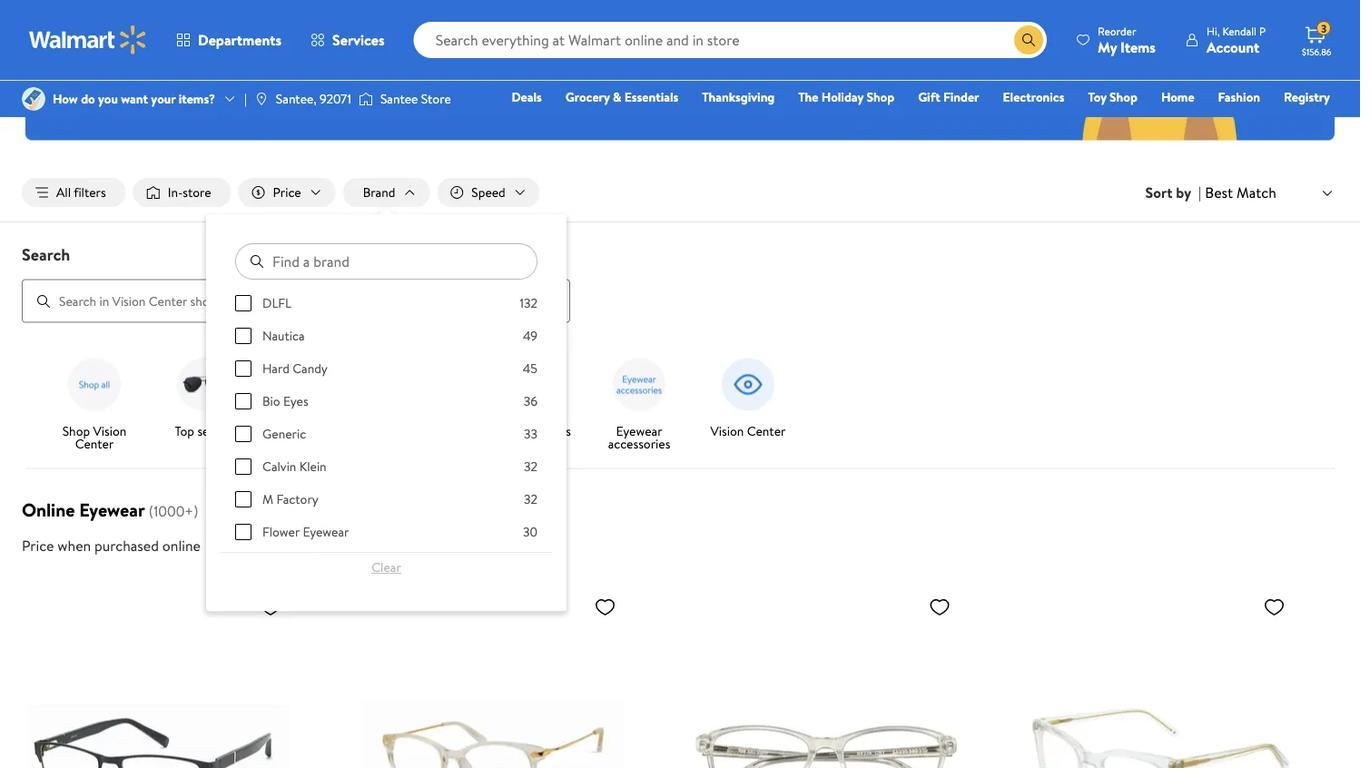 Task type: describe. For each thing, give the bounding box(es) containing it.
shop vision center
[[62, 422, 126, 452]]

add to favorites list, dlfl rectangle image
[[260, 595, 281, 618]]

3
[[1321, 21, 1327, 36]]

p
[[1259, 23, 1266, 39]]

grocery & essentials link
[[557, 87, 687, 107]]

santee,
[[276, 90, 317, 108]]

calvin klein
[[262, 458, 327, 475]]

legal information image
[[208, 538, 222, 553]]

registry one debit
[[1191, 88, 1330, 131]]

when
[[58, 535, 91, 555]]

kendall
[[1222, 23, 1257, 39]]

grocery
[[565, 88, 610, 106]]

eyewear accessories link
[[592, 352, 686, 454]]

gift finder link
[[910, 87, 987, 107]]

center for shop
[[75, 435, 114, 452]]

sort
[[1145, 183, 1173, 203]]

& inside grocery & essentials link
[[613, 88, 621, 106]]

add to favorites list, designer looks for less women's wop69 crystal/gold frames image
[[594, 595, 616, 618]]

top
[[175, 422, 194, 440]]

contact lenses
[[490, 422, 571, 440]]

search search field containing search
[[0, 243, 1360, 323]]

gift finder
[[918, 88, 979, 106]]

the holiday shop link
[[790, 87, 903, 107]]

registry
[[1284, 88, 1330, 106]]

shop inside 'shop vision center'
[[62, 422, 90, 440]]

best match
[[1205, 182, 1277, 202]]

45
[[523, 360, 538, 377]]

in-
[[168, 183, 183, 201]]

center inside vision center link
[[747, 422, 786, 440]]

 image for santee, 92071
[[254, 92, 269, 106]]

do
[[81, 90, 95, 108]]

contact lenses link
[[483, 352, 577, 441]]

debit
[[1221, 113, 1252, 131]]

walmart image
[[29, 25, 147, 54]]

registry link
[[1276, 87, 1338, 107]]

contact
[[490, 422, 534, 440]]

hi,
[[1207, 23, 1220, 39]]

designer looks for less women's wop69 crystal/gold frames image
[[360, 588, 623, 768]]

services button
[[296, 18, 399, 62]]

best match button
[[1201, 181, 1338, 205]]

Search in Vision Center shop all search field
[[22, 279, 570, 323]]

eyeglass frames image
[[280, 352, 345, 417]]

best
[[1205, 182, 1233, 202]]

eyewear accessories
[[608, 422, 670, 452]]

brand button
[[343, 178, 430, 207]]

hard candy
[[262, 360, 328, 377]]

finder
[[943, 88, 979, 106]]

walmart vision center shop eyewear & more.
[[537, 14, 823, 77]]

speed
[[472, 183, 505, 201]]

49
[[523, 327, 538, 345]]

home link
[[1153, 87, 1203, 107]]

grocery & essentials
[[565, 88, 678, 106]]

sort by |
[[1145, 183, 1201, 203]]

Find a brand search field
[[235, 243, 538, 280]]

vision for walmart
[[650, 14, 728, 54]]

vision center link
[[701, 352, 795, 441]]

toy shop link
[[1080, 87, 1146, 107]]

in-store
[[168, 183, 211, 201]]

calvin
[[262, 458, 296, 475]]

electronics
[[1003, 88, 1064, 106]]

bio
[[262, 392, 280, 410]]

clear
[[372, 558, 401, 576]]

eyeglass
[[269, 422, 315, 440]]

top sellers
[[175, 422, 232, 440]]

sort and filter section element
[[0, 163, 1360, 222]]

santee
[[380, 90, 418, 108]]

eyewear accessories image
[[606, 352, 672, 417]]

departments button
[[162, 18, 296, 62]]

deals
[[512, 88, 542, 106]]

dlfl rectangle image
[[25, 588, 289, 768]]

eyes
[[283, 392, 308, 410]]

hard
[[262, 360, 289, 377]]

my
[[1098, 37, 1117, 57]]

flower
[[262, 523, 300, 541]]

search image
[[36, 294, 51, 308]]

132
[[520, 294, 538, 312]]

eyewear for online
[[79, 497, 145, 522]]

all filters
[[56, 183, 106, 201]]

shop right toy
[[1110, 88, 1138, 106]]

(1000+)
[[149, 501, 198, 521]]

frames
[[318, 422, 356, 440]]

reorder
[[1098, 23, 1136, 39]]

services
[[332, 30, 385, 50]]

Walmart Site-Wide search field
[[414, 22, 1047, 58]]

you
[[98, 90, 118, 108]]

accessories
[[608, 435, 670, 452]]

& inside walmart vision center shop eyewear & more.
[[703, 54, 714, 77]]

price for price
[[273, 183, 301, 201]]

factory
[[276, 490, 319, 508]]

your
[[151, 90, 176, 108]]



Task type: vqa. For each thing, say whether or not it's contained in the screenshot.
'grocery & essentials' link
yes



Task type: locate. For each thing, give the bounding box(es) containing it.
fashion link
[[1210, 87, 1268, 107]]

price right "store" on the left
[[273, 183, 301, 201]]

online
[[162, 535, 201, 555]]

clear button
[[235, 553, 538, 582]]

 image
[[22, 87, 45, 111]]

36
[[524, 392, 538, 410]]

flower eyewear
[[262, 523, 349, 541]]

price for price when purchased online
[[22, 535, 54, 555]]

1 horizontal spatial &
[[703, 54, 714, 77]]

sean john teacup image
[[1029, 588, 1292, 768]]

 image for santee store
[[359, 90, 373, 108]]

& right grocery at left
[[613, 88, 621, 106]]

center down vision center image
[[747, 422, 786, 440]]

2 32 from the top
[[524, 490, 538, 508]]

price
[[273, 183, 301, 201], [22, 535, 54, 555]]

eyewear up price when purchased online
[[79, 497, 145, 522]]

0 horizontal spatial eyewear
[[79, 497, 145, 522]]

center for walmart
[[735, 14, 823, 54]]

shop vision center image
[[62, 352, 127, 417]]

center up the
[[735, 14, 823, 54]]

purchased
[[94, 535, 159, 555]]

the
[[798, 88, 818, 106]]

want
[[121, 90, 148, 108]]

filters
[[74, 183, 106, 201]]

top sellers image
[[171, 352, 236, 417]]

33
[[524, 425, 538, 443]]

1 vertical spatial price
[[22, 535, 54, 555]]

price when purchased online
[[22, 535, 201, 555]]

items?
[[179, 90, 215, 108]]

 image left santee,
[[254, 92, 269, 106]]

30
[[523, 523, 538, 541]]

how do you want your items?
[[53, 90, 215, 108]]

eyewear down the factory
[[303, 523, 349, 541]]

1 horizontal spatial  image
[[359, 90, 373, 108]]

1 vertical spatial eyewear
[[79, 497, 145, 522]]

1 horizontal spatial price
[[273, 183, 301, 201]]

1 horizontal spatial |
[[1199, 183, 1201, 203]]

store
[[183, 183, 211, 201]]

| inside sort and filter section element
[[1199, 183, 1201, 203]]

| right the by
[[1199, 183, 1201, 203]]

dlfl
[[262, 294, 291, 312]]

32 for m factory
[[524, 490, 538, 508]]

how
[[53, 90, 78, 108]]

deals link
[[503, 87, 550, 107]]

search search field up thanksgiving link
[[414, 22, 1047, 58]]

bio eyes women's be226 hibiscus crystal eyeglass frames image
[[695, 588, 958, 768]]

vision center image
[[715, 352, 781, 417]]

$156.86
[[1302, 45, 1331, 58]]

toy
[[1088, 88, 1107, 106]]

0 horizontal spatial |
[[244, 90, 247, 108]]

generic
[[262, 425, 306, 443]]

bio eyes
[[262, 392, 308, 410]]

eyewear
[[641, 54, 699, 77]]

92071
[[320, 90, 351, 108]]

search search field down sort and filter section element
[[0, 243, 1360, 323]]

the holiday shop
[[798, 88, 894, 106]]

group
[[235, 294, 538, 768]]

Search search field
[[414, 22, 1047, 58], [0, 243, 1360, 323]]

eyeglass frames link
[[265, 352, 360, 441]]

2 horizontal spatial eyewear
[[616, 422, 662, 440]]

toy shop
[[1088, 88, 1138, 106]]

center down shop vision center image
[[75, 435, 114, 452]]

essentials
[[624, 88, 678, 106]]

all filters button
[[22, 178, 126, 207]]

0 vertical spatial 32
[[524, 458, 538, 475]]

center inside 'shop vision center'
[[75, 435, 114, 452]]

contact lenses image
[[498, 352, 563, 417]]

1 vertical spatial 32
[[524, 490, 538, 508]]

store
[[421, 90, 451, 108]]

1 vertical spatial &
[[613, 88, 621, 106]]

0 vertical spatial price
[[273, 183, 301, 201]]

home
[[1161, 88, 1194, 106]]

walmart
[[537, 14, 643, 54]]

1 horizontal spatial eyewear
[[303, 523, 349, 541]]

holiday
[[821, 88, 863, 106]]

add to favorites list, bio eyes women's be226 hibiscus crystal eyeglass frames image
[[929, 595, 951, 618]]

32 up 30
[[524, 490, 538, 508]]

top sellers link
[[156, 352, 251, 441]]

shop right holiday
[[867, 88, 894, 106]]

 image right 92071
[[359, 90, 373, 108]]

by
[[1176, 183, 1191, 203]]

| right items?
[[244, 90, 247, 108]]

eyewear down eyewear accessories image on the left
[[616, 422, 662, 440]]

0 vertical spatial eyewear
[[616, 422, 662, 440]]

0 horizontal spatial price
[[22, 535, 54, 555]]

hi, kendall p account
[[1207, 23, 1266, 57]]

one debit link
[[1183, 113, 1261, 132]]

center inside walmart vision center shop eyewear & more.
[[735, 14, 823, 54]]

1 vertical spatial search search field
[[0, 243, 1360, 323]]

0 vertical spatial search search field
[[414, 22, 1047, 58]]

& left "more."
[[703, 54, 714, 77]]

m
[[262, 490, 273, 508]]

candy
[[293, 360, 328, 377]]

None checkbox
[[235, 295, 252, 312], [235, 361, 252, 377], [235, 426, 252, 442], [235, 459, 252, 475], [235, 524, 252, 540], [235, 295, 252, 312], [235, 361, 252, 377], [235, 426, 252, 442], [235, 459, 252, 475], [235, 524, 252, 540]]

None checkbox
[[235, 328, 252, 344], [235, 393, 252, 410], [235, 491, 252, 508], [235, 328, 252, 344], [235, 393, 252, 410], [235, 491, 252, 508]]

gift
[[918, 88, 940, 106]]

center
[[735, 14, 823, 54], [747, 422, 786, 440], [75, 435, 114, 452]]

sellers
[[197, 422, 232, 440]]

vision inside 'shop vision center'
[[93, 422, 126, 440]]

eyewear inside eyewear accessories
[[616, 422, 662, 440]]

all
[[56, 183, 71, 201]]

search
[[22, 243, 70, 266]]

search icon image
[[1021, 33, 1036, 47]]

santee, 92071
[[276, 90, 351, 108]]

0 horizontal spatial &
[[613, 88, 621, 106]]

group containing dlfl
[[235, 294, 538, 768]]

walmart vision center. shop eyewear and more. image
[[25, 0, 1335, 140]]

santee store
[[380, 90, 451, 108]]

shop vision center link
[[47, 352, 142, 454]]

price left when
[[22, 535, 54, 555]]

32 for calvin klein
[[524, 458, 538, 475]]

thanksgiving link
[[694, 87, 783, 107]]

price inside dropdown button
[[273, 183, 301, 201]]

shop down shop vision center image
[[62, 422, 90, 440]]

32 down 33
[[524, 458, 538, 475]]

klein
[[299, 458, 327, 475]]

online eyewear (1000+)
[[22, 497, 198, 522]]

0 horizontal spatial  image
[[254, 92, 269, 106]]

items
[[1120, 37, 1156, 57]]

vision for shop
[[93, 422, 126, 440]]

add to favorites list, sean john teacup image
[[1263, 595, 1285, 618]]

eyewear for flower
[[303, 523, 349, 541]]

 image
[[359, 90, 373, 108], [254, 92, 269, 106]]

more.
[[718, 54, 759, 77]]

thanksgiving
[[702, 88, 775, 106]]

eyewear
[[616, 422, 662, 440], [79, 497, 145, 522], [303, 523, 349, 541]]

0 vertical spatial |
[[244, 90, 247, 108]]

account
[[1207, 37, 1259, 57]]

2 vertical spatial eyewear
[[303, 523, 349, 541]]

1 vertical spatial |
[[1199, 183, 1201, 203]]

vision center
[[711, 422, 786, 440]]

1 32 from the top
[[524, 458, 538, 475]]

one
[[1191, 113, 1218, 131]]

fashion
[[1218, 88, 1260, 106]]

walmart+ link
[[1268, 113, 1338, 132]]

|
[[244, 90, 247, 108], [1199, 183, 1201, 203]]

0 vertical spatial &
[[703, 54, 714, 77]]

vision inside walmart vision center shop eyewear & more.
[[650, 14, 728, 54]]

shop inside walmart vision center shop eyewear & more.
[[601, 54, 637, 77]]

shop up grocery & essentials
[[601, 54, 637, 77]]



